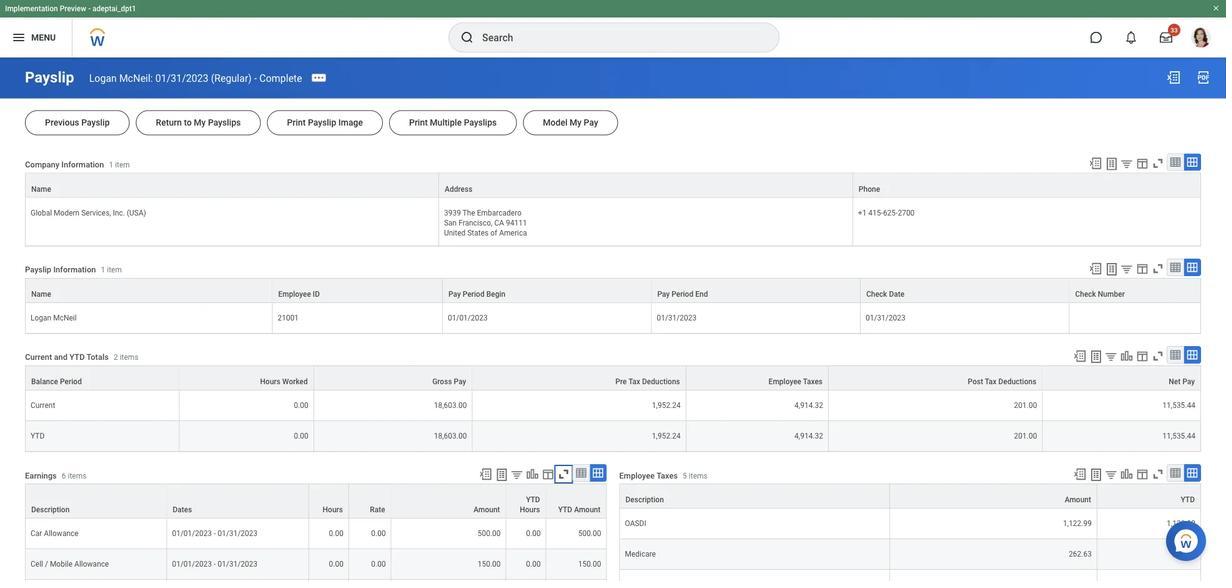 Task type: locate. For each thing, give the bounding box(es) containing it.
1 18,603.00 from the top
[[434, 401, 467, 410]]

1,952.24 down pre tax deductions
[[652, 401, 681, 410]]

export to worksheets image for company information
[[1105, 157, 1120, 172]]

payslip left image
[[308, 118, 336, 128]]

toolbar for earnings
[[473, 464, 607, 484]]

check left number
[[1076, 290, 1097, 299]]

employee inside popup button
[[278, 290, 311, 299]]

1 horizontal spatial items
[[120, 353, 138, 362]]

allowance right "car"
[[44, 529, 79, 538]]

name for company
[[31, 185, 51, 193]]

1 vertical spatial logan
[[31, 314, 51, 322]]

0 vertical spatial fullscreen image
[[1152, 262, 1166, 276]]

0 horizontal spatial payslips
[[208, 118, 241, 128]]

description up oasdi
[[626, 496, 664, 504]]

2 horizontal spatial hours
[[520, 506, 540, 514]]

415-
[[869, 208, 884, 217]]

logan left mcneil:
[[89, 72, 117, 84]]

item inside payslip information 1 item
[[107, 266, 122, 274]]

payslips inside button
[[208, 118, 241, 128]]

2 amount button from the left
[[891, 484, 1098, 508]]

deductions
[[643, 377, 680, 386], [999, 377, 1037, 386]]

payslips right to
[[208, 118, 241, 128]]

1 vertical spatial name button
[[26, 279, 272, 302]]

name up 'logan mcneil'
[[31, 290, 51, 299]]

1 1,952.24 from the top
[[652, 401, 681, 410]]

ytd hours button
[[507, 484, 546, 518]]

0 horizontal spatial amount
[[474, 506, 500, 514]]

payslips right multiple
[[464, 118, 497, 128]]

ytd inside popup button
[[559, 506, 573, 514]]

table image up ytd amount popup button
[[575, 467, 588, 479]]

close environment banner image
[[1213, 4, 1221, 12]]

2 vertical spatial fullscreen image
[[1152, 467, 1166, 481]]

01/01/2023 - 01/31/2023
[[172, 529, 258, 538], [172, 560, 258, 569]]

1 01/01/2023 - 01/31/2023 from the top
[[172, 529, 258, 538]]

2 export to worksheets image from the left
[[1089, 467, 1104, 482]]

ytd button
[[1098, 484, 1201, 508]]

toolbar
[[1084, 153, 1202, 173], [1084, 259, 1202, 278], [1068, 346, 1202, 366], [473, 464, 607, 484], [1068, 464, 1202, 484]]

medicare
[[625, 550, 656, 559]]

name
[[31, 185, 51, 193], [31, 290, 51, 299]]

18,603.00 for current
[[434, 401, 467, 410]]

625-
[[884, 208, 898, 217]]

2 4,914.32 from the top
[[795, 432, 824, 441]]

1 horizontal spatial employee
[[620, 471, 655, 480]]

262.63
[[1069, 550, 1093, 559], [1173, 550, 1196, 559]]

select to filter grid data image
[[1105, 350, 1119, 363], [510, 468, 524, 481]]

car allowance
[[31, 529, 79, 538]]

1 150.00 from the left
[[478, 560, 501, 569]]

current for current
[[31, 401, 55, 410]]

1 payslips from the left
[[208, 118, 241, 128]]

click to view/edit grid preferences image up ytd hours popup button
[[542, 467, 555, 481]]

0 vertical spatial 01/01/2023 - 01/31/2023
[[172, 529, 258, 538]]

states
[[468, 229, 489, 237]]

0 vertical spatial 01/01/2023
[[448, 314, 488, 322]]

taxes for employee taxes 5 items
[[657, 471, 678, 480]]

1 tax from the left
[[629, 377, 641, 386]]

pay right gross
[[454, 377, 467, 386]]

hours worked button
[[180, 366, 314, 390]]

toolbar for company information
[[1084, 153, 1202, 173]]

pay period begin
[[449, 290, 506, 299]]

click to view/edit grid preferences image
[[1136, 157, 1150, 170], [1136, 262, 1150, 276], [1136, 349, 1150, 363]]

deductions for pre tax deductions
[[643, 377, 680, 386]]

print inside 'button'
[[409, 118, 428, 128]]

1 vertical spatial select to filter grid data image
[[1121, 262, 1134, 276]]

2 tax from the left
[[986, 377, 997, 386]]

0 horizontal spatial 1
[[101, 266, 105, 274]]

hours left ytd amount popup button
[[520, 506, 540, 514]]

table image
[[1170, 349, 1183, 361], [575, 467, 588, 479]]

hours left 'worked'
[[260, 377, 281, 386]]

print left multiple
[[409, 118, 428, 128]]

0 vertical spatial item
[[115, 161, 130, 169]]

america
[[500, 229, 527, 237]]

1 down services,
[[101, 266, 105, 274]]

rate
[[370, 506, 385, 514]]

select to filter grid data image up ytd hours popup button
[[510, 468, 524, 481]]

1 vertical spatial 1
[[101, 266, 105, 274]]

description up car allowance on the left bottom of the page
[[31, 506, 70, 514]]

export to worksheets image up ytd popup button
[[1089, 467, 1104, 482]]

1 vertical spatial 01/01/2023
[[172, 529, 212, 538]]

1 up inc.
[[109, 161, 113, 169]]

2 11,535.44 from the top
[[1163, 432, 1196, 441]]

fullscreen image
[[1152, 262, 1166, 276], [1152, 349, 1166, 363], [1152, 467, 1166, 481]]

pay left end
[[658, 290, 670, 299]]

items inside employee taxes 5 items
[[689, 471, 708, 480]]

0 vertical spatial current
[[25, 353, 52, 362]]

menu banner
[[0, 0, 1227, 58]]

1 vertical spatial click to view/edit grid preferences image
[[1136, 262, 1150, 276]]

1 horizontal spatial fullscreen image
[[1152, 157, 1166, 170]]

item down inc.
[[107, 266, 122, 274]]

balance
[[31, 377, 58, 386]]

0 horizontal spatial 150.00
[[478, 560, 501, 569]]

model my pay button
[[523, 110, 619, 135]]

18,603.00
[[434, 401, 467, 410], [434, 432, 467, 441]]

items inside "current and ytd totals 2 items"
[[120, 353, 138, 362]]

4,914.32 for current
[[795, 401, 824, 410]]

0 horizontal spatial check
[[867, 290, 888, 299]]

table image
[[1170, 156, 1183, 168], [1170, 261, 1183, 274], [1170, 467, 1183, 479]]

1 horizontal spatial payslips
[[464, 118, 497, 128]]

logan inside row
[[31, 314, 51, 322]]

tax right post
[[986, 377, 997, 386]]

2 name button from the top
[[26, 279, 272, 302]]

2 01/01/2023 - 01/31/2023 from the top
[[172, 560, 258, 569]]

1 vertical spatial 201.00
[[1015, 432, 1038, 441]]

1 vertical spatial taxes
[[657, 471, 678, 480]]

information up mcneil
[[53, 265, 96, 274]]

0 vertical spatial 201.00
[[1015, 401, 1038, 410]]

11,535.44 for ytd
[[1163, 432, 1196, 441]]

1 check from the left
[[867, 290, 888, 299]]

items right 5 at the bottom of page
[[689, 471, 708, 480]]

2 click to view/edit grid preferences image from the left
[[1136, 467, 1150, 481]]

1 horizontal spatial export to worksheets image
[[1089, 467, 1104, 482]]

table image for earnings
[[575, 467, 588, 479]]

amount
[[1065, 496, 1092, 504], [474, 506, 500, 514], [574, 506, 601, 514]]

1 horizontal spatial export to excel image
[[1167, 70, 1182, 85]]

2 18,603.00 from the top
[[434, 432, 467, 441]]

cell / mobile allowance
[[31, 560, 109, 569]]

row containing ytd hours
[[25, 484, 607, 519]]

2
[[114, 353, 118, 362]]

1 horizontal spatial 500.00
[[579, 529, 602, 538]]

3939
[[444, 208, 461, 217]]

employee for employee id
[[278, 290, 311, 299]]

begin
[[487, 290, 506, 299]]

0 vertical spatial export to excel image
[[1167, 70, 1182, 85]]

name button for payslip information
[[26, 279, 272, 302]]

1 11,535.44 from the top
[[1163, 401, 1196, 410]]

implementation
[[5, 4, 58, 13]]

1 export to worksheets image from the left
[[495, 467, 510, 482]]

0 vertical spatial allowance
[[44, 529, 79, 538]]

san
[[444, 219, 457, 227]]

1 vertical spatial employee
[[769, 377, 802, 386]]

0 horizontal spatial export to worksheets image
[[495, 467, 510, 482]]

1 vertical spatial 18,603.00
[[434, 432, 467, 441]]

end
[[696, 290, 708, 299]]

0 vertical spatial description
[[626, 496, 664, 504]]

check number
[[1076, 290, 1126, 299]]

0 horizontal spatial tax
[[629, 377, 641, 386]]

my right model
[[570, 118, 582, 128]]

0 horizontal spatial select to filter grid data image
[[510, 468, 524, 481]]

check
[[867, 290, 888, 299], [1076, 290, 1097, 299]]

payslip up 'logan mcneil'
[[25, 265, 51, 274]]

201.00 for ytd
[[1015, 432, 1038, 441]]

1 vertical spatial table image
[[1170, 261, 1183, 274]]

0 vertical spatial 1
[[109, 161, 113, 169]]

1 vertical spatial name
[[31, 290, 51, 299]]

1,122.99
[[1064, 519, 1093, 528], [1168, 519, 1196, 528]]

export to excel image for current and ytd totals
[[1074, 349, 1088, 363]]

select to filter grid data image up the net pay popup button
[[1105, 350, 1119, 363]]

payslip right previous on the top left of the page
[[81, 118, 110, 128]]

0 vertical spatial taxes
[[804, 377, 823, 386]]

expand table image
[[1187, 156, 1199, 168], [592, 467, 605, 479], [1187, 467, 1199, 479]]

1 1,122.99 from the left
[[1064, 519, 1093, 528]]

return to my payslips
[[156, 118, 241, 128]]

export to worksheets image
[[1105, 157, 1120, 172], [1105, 262, 1120, 277], [1089, 349, 1104, 364]]

table image for current and ytd totals
[[1170, 349, 1183, 361]]

2 vertical spatial employee
[[620, 471, 655, 480]]

1 horizontal spatial amount button
[[891, 484, 1098, 508]]

print down complete
[[287, 118, 306, 128]]

cell
[[31, 560, 43, 569]]

201.00
[[1015, 401, 1038, 410], [1015, 432, 1038, 441]]

period left end
[[672, 290, 694, 299]]

01/01/2023
[[448, 314, 488, 322], [172, 529, 212, 538], [172, 560, 212, 569]]

0 vertical spatial select to filter grid data image
[[1105, 350, 1119, 363]]

mobile
[[50, 560, 73, 569]]

2 deductions from the left
[[999, 377, 1037, 386]]

1 horizontal spatial 1,122.99
[[1168, 519, 1196, 528]]

payslips
[[208, 118, 241, 128], [464, 118, 497, 128]]

allowance right mobile
[[74, 560, 109, 569]]

amount button
[[392, 484, 506, 518], [891, 484, 1098, 508]]

mcneil:
[[119, 72, 153, 84]]

employee for employee taxes
[[769, 377, 802, 386]]

0 vertical spatial table image
[[1170, 156, 1183, 168]]

logan left mcneil
[[31, 314, 51, 322]]

print payslip image
[[287, 118, 363, 128]]

current for current and ytd totals 2 items
[[25, 353, 52, 362]]

2 name from the top
[[31, 290, 51, 299]]

toolbar for employee taxes
[[1068, 464, 1202, 484]]

1 horizontal spatial period
[[463, 290, 485, 299]]

pay inside button
[[584, 118, 599, 128]]

2 horizontal spatial employee
[[769, 377, 802, 386]]

image
[[339, 118, 363, 128]]

1 horizontal spatial logan
[[89, 72, 117, 84]]

Search Workday  search field
[[483, 24, 754, 51]]

2 payslips from the left
[[464, 118, 497, 128]]

dates
[[173, 506, 192, 514]]

+1
[[859, 208, 867, 217]]

pay right model
[[584, 118, 599, 128]]

cell
[[1070, 303, 1202, 334], [620, 570, 891, 581], [891, 570, 1098, 581], [1098, 570, 1202, 581], [25, 580, 167, 581], [167, 580, 309, 581], [309, 580, 349, 581], [349, 580, 392, 581], [392, 580, 507, 581], [507, 580, 547, 581], [547, 580, 607, 581]]

expand table image for 6
[[592, 467, 605, 479]]

1 horizontal spatial deductions
[[999, 377, 1037, 386]]

0 vertical spatial name
[[31, 185, 51, 193]]

previous payslip
[[45, 118, 110, 128]]

0 horizontal spatial amount button
[[392, 484, 506, 518]]

0 horizontal spatial logan
[[31, 314, 51, 322]]

1 horizontal spatial taxes
[[804, 377, 823, 386]]

description button
[[26, 484, 167, 518], [620, 484, 890, 508]]

information right company
[[61, 160, 104, 169]]

1 vertical spatial export to worksheets image
[[1105, 262, 1120, 277]]

payslip down menu
[[25, 68, 74, 86]]

0 horizontal spatial description
[[31, 506, 70, 514]]

expand/collapse chart image
[[1121, 349, 1134, 363], [526, 467, 540, 481], [1121, 467, 1134, 481]]

net
[[1170, 377, 1181, 386]]

items right 2
[[120, 353, 138, 362]]

print
[[287, 118, 306, 128], [409, 118, 428, 128]]

2 horizontal spatial amount
[[1065, 496, 1092, 504]]

fullscreen image
[[1152, 157, 1166, 170], [557, 467, 571, 481]]

allowance
[[44, 529, 79, 538], [74, 560, 109, 569]]

1 500.00 from the left
[[478, 529, 501, 538]]

amount inside popup button
[[574, 506, 601, 514]]

0 horizontal spatial 1,122.99
[[1064, 519, 1093, 528]]

1 horizontal spatial table image
[[1170, 349, 1183, 361]]

1 inside payslip information 1 item
[[101, 266, 105, 274]]

tax right pre
[[629, 377, 641, 386]]

hours inside hours worked popup button
[[260, 377, 281, 386]]

row containing cell / mobile allowance
[[25, 549, 607, 580]]

period right balance
[[60, 377, 82, 386]]

payslip main content
[[0, 58, 1227, 581]]

2 description button from the left
[[620, 484, 890, 508]]

print inside button
[[287, 118, 306, 128]]

balance period button
[[26, 366, 179, 390]]

expand table image up check number popup button
[[1187, 261, 1199, 274]]

1 vertical spatial fullscreen image
[[1152, 349, 1166, 363]]

fullscreen image up check number popup button
[[1152, 262, 1166, 276]]

deductions right post
[[999, 377, 1037, 386]]

2 check from the left
[[1076, 290, 1097, 299]]

previous payslip button
[[25, 110, 130, 135]]

0 horizontal spatial print
[[287, 118, 306, 128]]

logan mcneil
[[31, 314, 77, 322]]

6
[[62, 471, 66, 480]]

check for check date
[[867, 290, 888, 299]]

1 horizontal spatial 262.63
[[1173, 550, 1196, 559]]

post tax deductions button
[[829, 366, 1043, 390]]

taxes inside popup button
[[804, 377, 823, 386]]

expand table image up net pay
[[1187, 349, 1199, 361]]

item inside company information 1 item
[[115, 161, 130, 169]]

current left and
[[25, 353, 52, 362]]

0 vertical spatial 18,603.00
[[434, 401, 467, 410]]

to
[[184, 118, 192, 128]]

pay period end
[[658, 290, 708, 299]]

0 vertical spatial click to view/edit grid preferences image
[[1136, 157, 1150, 170]]

print for print multiple payslips
[[409, 118, 428, 128]]

click to view/edit grid preferences image for 6
[[542, 467, 555, 481]]

row containing logan mcneil
[[25, 303, 1202, 334]]

2 1,952.24 from the top
[[652, 432, 681, 441]]

menu button
[[0, 18, 72, 58]]

1 horizontal spatial amount
[[574, 506, 601, 514]]

2 horizontal spatial period
[[672, 290, 694, 299]]

1 click to view/edit grid preferences image from the left
[[542, 467, 555, 481]]

0 horizontal spatial my
[[194, 118, 206, 128]]

1 for company information
[[109, 161, 113, 169]]

check left date
[[867, 290, 888, 299]]

0 vertical spatial employee
[[278, 290, 311, 299]]

2 vertical spatial table image
[[1170, 467, 1183, 479]]

1 name button from the top
[[26, 173, 439, 197]]

expand/collapse chart image for items
[[1121, 467, 1134, 481]]

0 horizontal spatial hours
[[260, 377, 281, 386]]

export to excel image
[[1167, 70, 1182, 85], [1074, 467, 1088, 481]]

row containing description
[[620, 484, 1202, 509]]

select to filter grid data image
[[1121, 157, 1134, 170], [1121, 262, 1134, 276], [1105, 468, 1119, 481]]

deductions right pre
[[643, 377, 680, 386]]

pre tax deductions button
[[473, 366, 686, 390]]

logan
[[89, 72, 117, 84], [31, 314, 51, 322]]

1 inside company information 1 item
[[109, 161, 113, 169]]

1 4,914.32 from the top
[[795, 401, 824, 410]]

2 201.00 from the top
[[1015, 432, 1038, 441]]

export to worksheets image
[[495, 467, 510, 482], [1089, 467, 1104, 482]]

1 horizontal spatial description
[[626, 496, 664, 504]]

1 horizontal spatial my
[[570, 118, 582, 128]]

hours button
[[309, 484, 349, 518]]

1 name from the top
[[31, 185, 51, 193]]

balance period
[[31, 377, 82, 386]]

logan for logan mcneil: 01/31/2023 (regular) - complete
[[89, 72, 117, 84]]

0 horizontal spatial 262.63
[[1069, 550, 1093, 559]]

01/31/2023
[[155, 72, 209, 84], [657, 314, 697, 322], [866, 314, 906, 322], [218, 529, 258, 538], [218, 560, 258, 569]]

pay
[[584, 118, 599, 128], [449, 290, 461, 299], [658, 290, 670, 299], [454, 377, 467, 386], [1183, 377, 1196, 386]]

information for payslip information
[[53, 265, 96, 274]]

0 vertical spatial 1,952.24
[[652, 401, 681, 410]]

current and ytd totals 2 items
[[25, 353, 138, 362]]

fullscreen image up ytd popup button
[[1152, 467, 1166, 481]]

item up inc.
[[115, 161, 130, 169]]

1 horizontal spatial hours
[[323, 506, 343, 514]]

1 vertical spatial current
[[31, 401, 55, 410]]

0 vertical spatial select to filter grid data image
[[1121, 157, 1134, 170]]

worked
[[283, 377, 308, 386]]

expand/collapse chart image up ytd popup button
[[1121, 467, 1134, 481]]

4,914.32
[[795, 401, 824, 410], [795, 432, 824, 441]]

export to excel image for employee taxes
[[1074, 467, 1088, 481]]

click to view/edit grid preferences image up ytd popup button
[[1136, 467, 1150, 481]]

1 description button from the left
[[26, 484, 167, 518]]

2 vertical spatial 01/01/2023
[[172, 560, 212, 569]]

tax
[[629, 377, 641, 386], [986, 377, 997, 386]]

period for end
[[672, 290, 694, 299]]

1 my from the left
[[194, 118, 206, 128]]

gross
[[433, 377, 452, 386]]

table image up net
[[1170, 349, 1183, 361]]

hours inside hours popup button
[[323, 506, 343, 514]]

1 262.63 from the left
[[1069, 550, 1093, 559]]

0 horizontal spatial click to view/edit grid preferences image
[[542, 467, 555, 481]]

company information 1 item
[[25, 160, 130, 169]]

expand table image
[[1187, 261, 1199, 274], [1187, 349, 1199, 361]]

0 vertical spatial name button
[[26, 173, 439, 197]]

export to excel image
[[1089, 157, 1103, 170], [1089, 262, 1103, 276], [1074, 349, 1088, 363], [479, 467, 493, 481]]

0 vertical spatial table image
[[1170, 349, 1183, 361]]

current down balance
[[31, 401, 55, 410]]

1 vertical spatial table image
[[575, 467, 588, 479]]

1 horizontal spatial check
[[1076, 290, 1097, 299]]

period left begin
[[463, 290, 485, 299]]

2 262.63 from the left
[[1173, 550, 1196, 559]]

click to view/edit grid preferences image
[[542, 467, 555, 481], [1136, 467, 1150, 481]]

1 vertical spatial fullscreen image
[[557, 467, 571, 481]]

row
[[25, 173, 1202, 198], [25, 198, 1202, 246], [25, 278, 1202, 303], [25, 303, 1202, 334], [25, 366, 1202, 391], [25, 391, 1202, 421], [25, 421, 1202, 452], [25, 484, 607, 519], [620, 484, 1202, 509], [620, 509, 1202, 539], [25, 519, 607, 549], [620, 539, 1202, 570], [25, 549, 607, 580], [620, 570, 1202, 581], [25, 580, 607, 581]]

1 deductions from the left
[[643, 377, 680, 386]]

0 horizontal spatial deductions
[[643, 377, 680, 386]]

employee inside employee taxes popup button
[[769, 377, 802, 386]]

1 vertical spatial item
[[107, 266, 122, 274]]

items right 6
[[68, 471, 87, 480]]

2 500.00 from the left
[[579, 529, 602, 538]]

0 horizontal spatial export to excel image
[[1074, 467, 1088, 481]]

pay right net
[[1183, 377, 1196, 386]]

print payslip image button
[[267, 110, 383, 135]]

select to filter grid data image for employee taxes
[[1105, 468, 1119, 481]]

1 horizontal spatial 150.00
[[579, 560, 602, 569]]

click to view/edit grid preferences image for taxes
[[1136, 467, 1150, 481]]

1 horizontal spatial description button
[[620, 484, 890, 508]]

net pay
[[1170, 377, 1196, 386]]

gross pay button
[[314, 366, 472, 390]]

description button for 6
[[26, 484, 167, 518]]

pay period begin button
[[443, 279, 652, 302]]

1 horizontal spatial click to view/edit grid preferences image
[[1136, 467, 1150, 481]]

1 201.00 from the top
[[1015, 401, 1038, 410]]

name up "global"
[[31, 185, 51, 193]]

0 horizontal spatial items
[[68, 471, 87, 480]]

0 horizontal spatial description button
[[26, 484, 167, 518]]

1,952.24 up employee taxes 5 items
[[652, 432, 681, 441]]

export to worksheets image up ytd hours popup button
[[495, 467, 510, 482]]

description for earnings
[[31, 506, 70, 514]]

expand/collapse chart image up the net pay popup button
[[1121, 349, 1134, 363]]

2 print from the left
[[409, 118, 428, 128]]

ytd amount
[[559, 506, 601, 514]]

fullscreen image for totals
[[1152, 349, 1166, 363]]

1 print from the left
[[287, 118, 306, 128]]

my right to
[[194, 118, 206, 128]]

1 vertical spatial 1,952.24
[[652, 432, 681, 441]]

pay inside popup button
[[658, 290, 670, 299]]

tax for post
[[986, 377, 997, 386]]

period inside popup button
[[672, 290, 694, 299]]

0 vertical spatial logan
[[89, 72, 117, 84]]

1 vertical spatial description
[[31, 506, 70, 514]]

hours left the rate popup button
[[323, 506, 343, 514]]

2 1,122.99 from the left
[[1168, 519, 1196, 528]]

fullscreen image up the net pay popup button
[[1152, 349, 1166, 363]]

name button for company information
[[26, 173, 439, 197]]

1 vertical spatial export to excel image
[[1074, 467, 1088, 481]]

0 horizontal spatial taxes
[[657, 471, 678, 480]]

0 vertical spatial export to worksheets image
[[1105, 157, 1120, 172]]



Task type: describe. For each thing, give the bounding box(es) containing it.
1 amount button from the left
[[392, 484, 506, 518]]

0 vertical spatial fullscreen image
[[1152, 157, 1166, 170]]

fullscreen image for items
[[1152, 467, 1166, 481]]

ytd inside "ytd hours"
[[526, 496, 540, 504]]

logan mcneil: 01/31/2023 (regular) - complete
[[89, 72, 302, 84]]

the
[[463, 208, 475, 217]]

phone button
[[854, 173, 1201, 197]]

2700
[[898, 208, 915, 217]]

payslip information 1 item
[[25, 265, 122, 274]]

taxes for employee taxes
[[804, 377, 823, 386]]

pre tax deductions
[[616, 377, 680, 386]]

2 150.00 from the left
[[579, 560, 602, 569]]

global modern services, inc. (usa)
[[31, 208, 146, 217]]

0 horizontal spatial period
[[60, 377, 82, 386]]

item for company information
[[115, 161, 130, 169]]

21001
[[278, 314, 299, 322]]

row containing medicare
[[620, 539, 1202, 570]]

ca
[[495, 219, 504, 227]]

post tax deductions
[[968, 377, 1037, 386]]

1,952.24 for ytd
[[652, 432, 681, 441]]

export to excel image for payslip
[[1167, 70, 1182, 85]]

5
[[683, 471, 687, 480]]

dates button
[[167, 484, 309, 518]]

expand table image for taxes
[[1187, 467, 1199, 479]]

deductions for post tax deductions
[[999, 377, 1037, 386]]

01/01/2023 for 150.00
[[172, 560, 212, 569]]

date
[[890, 290, 905, 299]]

gross pay
[[433, 377, 467, 386]]

address button
[[439, 173, 853, 197]]

company
[[25, 160, 59, 169]]

export to excel image for payslip information
[[1089, 262, 1103, 276]]

multiple
[[430, 118, 462, 128]]

earnings
[[25, 471, 57, 480]]

hours for hours
[[323, 506, 343, 514]]

(usa)
[[127, 208, 146, 217]]

01/01/2023 for 500.00
[[172, 529, 212, 538]]

click to view/edit grid preferences image for company information
[[1136, 157, 1150, 170]]

employee taxes 5 items
[[620, 471, 708, 480]]

select to filter grid data image for company information
[[1121, 157, 1134, 170]]

ytd amount button
[[547, 484, 607, 518]]

and
[[54, 353, 68, 362]]

net pay button
[[1043, 366, 1201, 390]]

check date button
[[861, 279, 1070, 302]]

select to filter grid data image for current and ytd totals
[[1105, 350, 1119, 363]]

services,
[[81, 208, 111, 217]]

preview
[[60, 4, 86, 13]]

1,952.24 for current
[[652, 401, 681, 410]]

post
[[968, 377, 984, 386]]

period for begin
[[463, 290, 485, 299]]

united
[[444, 229, 466, 237]]

expand/collapse chart image up ytd hours popup button
[[526, 467, 540, 481]]

row containing current
[[25, 391, 1202, 421]]

notifications large image
[[1126, 31, 1138, 44]]

name for payslip
[[31, 290, 51, 299]]

0 vertical spatial expand table image
[[1187, 261, 1199, 274]]

employee taxes
[[769, 377, 823, 386]]

embarcadero
[[477, 208, 522, 217]]

return to my payslips button
[[136, 110, 261, 135]]

row containing balance period
[[25, 366, 1202, 391]]

menu
[[31, 32, 56, 43]]

4,914.32 for ytd
[[795, 432, 824, 441]]

check for check number
[[1076, 290, 1097, 299]]

address
[[445, 185, 473, 193]]

profile logan mcneil image
[[1192, 28, 1212, 50]]

11,535.44 for current
[[1163, 401, 1196, 410]]

information for company information
[[61, 160, 104, 169]]

pre
[[616, 377, 627, 386]]

model my pay
[[543, 118, 599, 128]]

implementation preview -   adeptai_dpt1
[[5, 4, 136, 13]]

export to worksheets image for payslip information
[[1105, 262, 1120, 277]]

totals
[[87, 353, 109, 362]]

3939 the embarcadero san francisco, ca 94111 united states of america
[[444, 208, 527, 237]]

complete
[[260, 72, 302, 84]]

items inside earnings 6 items
[[68, 471, 87, 480]]

print multiple payslips button
[[389, 110, 517, 135]]

mcneil
[[53, 314, 77, 322]]

search image
[[460, 30, 475, 45]]

/
[[45, 560, 48, 569]]

table image for payslip information
[[1170, 261, 1183, 274]]

1 for payslip information
[[101, 266, 105, 274]]

201.00 for current
[[1015, 401, 1038, 410]]

row containing global modern services, inc. (usa)
[[25, 198, 1202, 246]]

1 vertical spatial allowance
[[74, 560, 109, 569]]

+1 415-625-2700
[[859, 208, 915, 217]]

print multiple payslips
[[409, 118, 497, 128]]

33 button
[[1153, 24, 1181, 51]]

01/01/2023 - 01/31/2023 for car allowance
[[172, 529, 258, 538]]

print for print payslip image
[[287, 118, 306, 128]]

row containing ytd
[[25, 421, 1202, 452]]

select to filter grid data image for earnings
[[510, 468, 524, 481]]

number
[[1099, 290, 1126, 299]]

hours worked
[[260, 377, 308, 386]]

oasdi
[[625, 519, 647, 528]]

modern
[[54, 208, 80, 217]]

employee for employee taxes 5 items
[[620, 471, 655, 480]]

33
[[1171, 26, 1179, 34]]

inbox large image
[[1161, 31, 1173, 44]]

payslips inside 'button'
[[464, 118, 497, 128]]

toolbar for current and ytd totals
[[1068, 346, 1202, 366]]

click to view/edit grid preferences image for payslip information
[[1136, 262, 1150, 276]]

0 horizontal spatial fullscreen image
[[557, 467, 571, 481]]

2 my from the left
[[570, 118, 582, 128]]

amount for first amount popup button from the left
[[474, 506, 500, 514]]

2 vertical spatial click to view/edit grid preferences image
[[1136, 349, 1150, 363]]

table image for company information
[[1170, 156, 1183, 168]]

94111
[[506, 219, 527, 227]]

earnings 6 items
[[25, 471, 87, 480]]

car
[[31, 529, 42, 538]]

row containing oasdi
[[620, 509, 1202, 539]]

select to filter grid data image for payslip information
[[1121, 262, 1134, 276]]

of
[[491, 229, 498, 237]]

logan for logan mcneil
[[31, 314, 51, 322]]

1 vertical spatial expand table image
[[1187, 349, 1199, 361]]

(regular)
[[211, 72, 252, 84]]

inc.
[[113, 208, 125, 217]]

pay left begin
[[449, 290, 461, 299]]

return
[[156, 118, 182, 128]]

export to worksheets image for 6
[[495, 467, 510, 482]]

toolbar for payslip information
[[1084, 259, 1202, 278]]

hours for hours worked
[[260, 377, 281, 386]]

model
[[543, 118, 568, 128]]

check number button
[[1070, 279, 1201, 302]]

global
[[31, 208, 52, 217]]

export to excel image for earnings
[[479, 467, 493, 481]]

description button for taxes
[[620, 484, 890, 508]]

logan mcneil: 01/31/2023 (regular) - complete link
[[89, 72, 302, 84]]

row containing car allowance
[[25, 519, 607, 549]]

view printable version (pdf) image
[[1197, 70, 1212, 85]]

01/01/2023 - 01/31/2023 for cell / mobile allowance
[[172, 560, 258, 569]]

item for payslip information
[[107, 266, 122, 274]]

hours inside ytd hours popup button
[[520, 506, 540, 514]]

description for employee
[[626, 496, 664, 504]]

amount for first amount popup button from right
[[1065, 496, 1092, 504]]

export to excel image for company information
[[1089, 157, 1103, 170]]

employee id button
[[273, 279, 442, 302]]

- inside menu banner
[[88, 4, 91, 13]]

rate button
[[349, 484, 391, 518]]

export to worksheets image for taxes
[[1089, 467, 1104, 482]]

justify image
[[11, 30, 26, 45]]

expand/collapse chart image for totals
[[1121, 349, 1134, 363]]

18,603.00 for ytd
[[434, 432, 467, 441]]

ytd hours
[[520, 496, 540, 514]]

tax for pre
[[629, 377, 641, 386]]

id
[[313, 290, 320, 299]]

export to worksheets image for current and ytd totals
[[1089, 349, 1104, 364]]



Task type: vqa. For each thing, say whether or not it's contained in the screenshot.
row containing Description
yes



